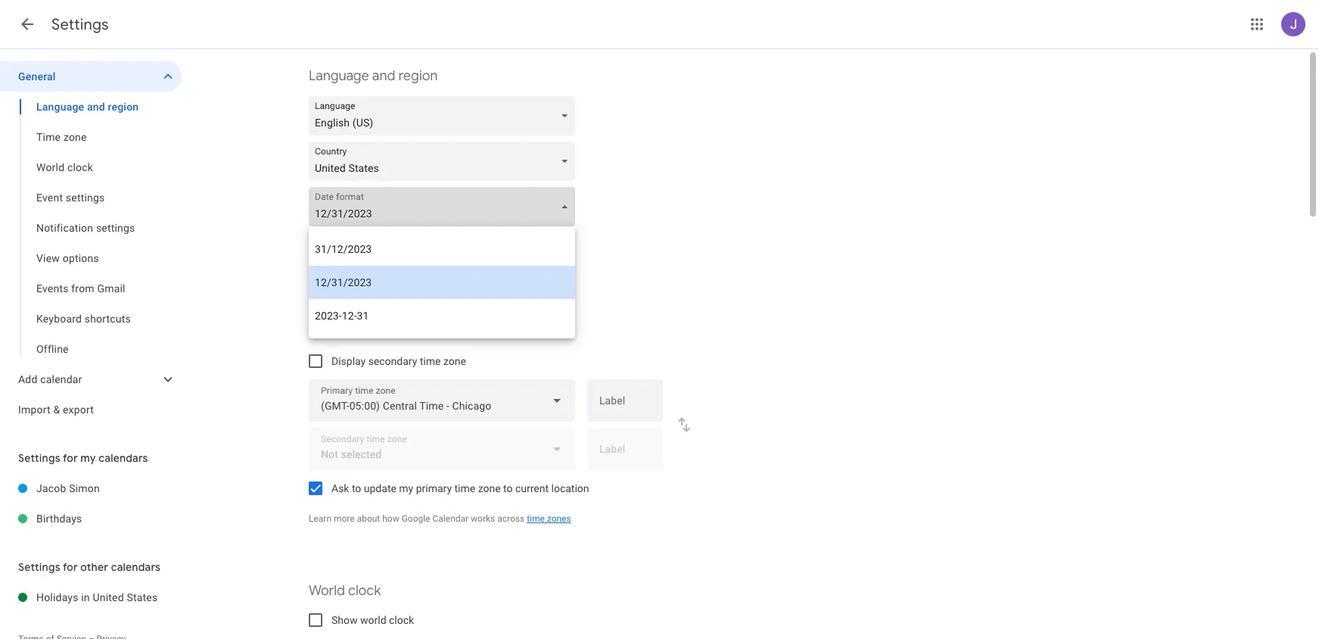 Task type: vqa. For each thing, say whether or not it's contained in the screenshot.
5th row from the top of the the May 2024 Grid
no



Task type: describe. For each thing, give the bounding box(es) containing it.
how
[[383, 513, 400, 524]]

0 vertical spatial and
[[372, 67, 396, 85]]

primary
[[416, 482, 452, 494]]

1 vertical spatial time
[[309, 323, 339, 341]]

zone down 2023-12-31 'option'
[[444, 355, 466, 367]]

time zones link
[[527, 513, 572, 524]]

Label for primary time zone. text field
[[600, 395, 651, 416]]

notification
[[36, 222, 93, 234]]

about
[[357, 513, 380, 524]]

0 vertical spatial my
[[80, 451, 96, 465]]

states
[[127, 591, 158, 604]]

1 horizontal spatial clock
[[348, 582, 381, 600]]

current
[[516, 482, 549, 494]]

1 horizontal spatial region
[[399, 67, 438, 85]]

jacob simon tree item
[[0, 473, 182, 504]]

world clock inside group
[[36, 161, 93, 173]]

birthdays
[[36, 513, 82, 525]]

world inside group
[[36, 161, 65, 173]]

1 horizontal spatial my
[[399, 482, 414, 494]]

holidays in united states link
[[36, 582, 182, 613]]

region inside group
[[108, 101, 139, 113]]

secondary
[[368, 355, 417, 367]]

learn
[[309, 513, 332, 524]]

view options
[[36, 252, 99, 264]]

birthdays link
[[36, 504, 182, 534]]

0 vertical spatial time
[[420, 355, 441, 367]]

gmail
[[97, 282, 125, 295]]

zones
[[547, 513, 572, 524]]

2 vertical spatial clock
[[389, 614, 414, 626]]

holidays in united states tree item
[[0, 582, 182, 613]]

Label for secondary time zone. text field
[[600, 444, 651, 465]]

zone up display
[[342, 323, 372, 341]]

and inside group
[[87, 101, 105, 113]]

1 horizontal spatial language and region
[[309, 67, 438, 85]]

settings for event settings
[[66, 192, 105, 204]]

other
[[80, 560, 108, 574]]

zone inside group
[[64, 131, 87, 143]]

united
[[93, 591, 124, 604]]

group containing language and region
[[0, 92, 182, 364]]

offline
[[36, 343, 69, 355]]

view
[[36, 252, 60, 264]]

event settings
[[36, 192, 105, 204]]

settings for notification settings
[[96, 222, 135, 234]]

across
[[498, 513, 525, 524]]

settings for my calendars tree
[[0, 473, 182, 534]]

settings for other calendars
[[18, 560, 161, 574]]

events from gmail
[[36, 282, 125, 295]]

display
[[332, 355, 366, 367]]

keyboard shortcuts
[[36, 313, 131, 325]]

display secondary time zone
[[332, 355, 466, 367]]

ask
[[332, 482, 349, 494]]

world
[[360, 614, 387, 626]]

31/12/2023 option
[[309, 232, 575, 266]]

event
[[36, 192, 63, 204]]

language and region inside group
[[36, 101, 139, 113]]

add
[[18, 373, 38, 385]]



Task type: locate. For each thing, give the bounding box(es) containing it.
calendar
[[40, 373, 82, 385]]

0 horizontal spatial time
[[420, 355, 441, 367]]

go back image
[[18, 15, 36, 33]]

zone up event settings
[[64, 131, 87, 143]]

general tree item
[[0, 61, 182, 92]]

update
[[364, 482, 397, 494]]

time zone inside group
[[36, 131, 87, 143]]

0 vertical spatial settings
[[51, 15, 109, 34]]

time zone
[[36, 131, 87, 143], [309, 323, 372, 341]]

clock up event settings
[[67, 161, 93, 173]]

1 vertical spatial language and region
[[36, 101, 139, 113]]

settings up options
[[96, 222, 135, 234]]

settings right go back image
[[51, 15, 109, 34]]

1 for from the top
[[63, 451, 78, 465]]

1 horizontal spatial world
[[309, 582, 345, 600]]

for left other
[[63, 560, 78, 574]]

time right secondary
[[420, 355, 441, 367]]

1 horizontal spatial time
[[455, 482, 476, 494]]

&
[[53, 404, 60, 416]]

0 horizontal spatial world
[[36, 161, 65, 173]]

0 horizontal spatial language
[[36, 101, 84, 113]]

settings for settings
[[51, 15, 109, 34]]

0 horizontal spatial world clock
[[36, 161, 93, 173]]

world
[[36, 161, 65, 173], [309, 582, 345, 600]]

date format list box
[[309, 226, 575, 338]]

2 vertical spatial time
[[527, 513, 545, 524]]

import & export
[[18, 404, 94, 416]]

0 horizontal spatial clock
[[67, 161, 93, 173]]

1 vertical spatial region
[[108, 101, 139, 113]]

1 horizontal spatial time zone
[[309, 323, 372, 341]]

1 vertical spatial for
[[63, 560, 78, 574]]

0 horizontal spatial language and region
[[36, 101, 139, 113]]

learn more about how google calendar works across time zones
[[309, 513, 572, 524]]

1 vertical spatial language
[[36, 101, 84, 113]]

0 horizontal spatial to
[[352, 482, 361, 494]]

time
[[36, 131, 61, 143], [309, 323, 339, 341]]

0 vertical spatial region
[[399, 67, 438, 85]]

0 vertical spatial calendars
[[99, 451, 148, 465]]

0 vertical spatial language and region
[[309, 67, 438, 85]]

group
[[0, 92, 182, 364]]

time inside group
[[36, 131, 61, 143]]

0 horizontal spatial region
[[108, 101, 139, 113]]

1 horizontal spatial language
[[309, 67, 369, 85]]

show
[[332, 614, 358, 626]]

events
[[36, 282, 69, 295]]

settings
[[66, 192, 105, 204], [96, 222, 135, 234]]

0 vertical spatial settings
[[66, 192, 105, 204]]

1 vertical spatial calendars
[[111, 560, 161, 574]]

settings for settings for other calendars
[[18, 560, 60, 574]]

1 vertical spatial my
[[399, 482, 414, 494]]

2 vertical spatial settings
[[18, 560, 60, 574]]

2 for from the top
[[63, 560, 78, 574]]

clock up show world clock
[[348, 582, 381, 600]]

time left the "zones"
[[527, 513, 545, 524]]

add calendar
[[18, 373, 82, 385]]

1 horizontal spatial and
[[372, 67, 396, 85]]

to right "ask"
[[352, 482, 361, 494]]

calendars up the jacob simon tree item
[[99, 451, 148, 465]]

in
[[81, 591, 90, 604]]

2 horizontal spatial time
[[527, 513, 545, 524]]

tree
[[0, 61, 182, 425]]

general
[[18, 70, 56, 83]]

12/31/2023 option
[[309, 266, 575, 299]]

zone
[[64, 131, 87, 143], [342, 323, 372, 341], [444, 355, 466, 367], [478, 482, 501, 494]]

calendars for settings for my calendars
[[99, 451, 148, 465]]

0 vertical spatial for
[[63, 451, 78, 465]]

0 vertical spatial time
[[36, 131, 61, 143]]

settings for settings for my calendars
[[18, 451, 60, 465]]

0 vertical spatial clock
[[67, 161, 93, 173]]

to left current
[[504, 482, 513, 494]]

holidays
[[36, 591, 78, 604]]

1 horizontal spatial time
[[309, 323, 339, 341]]

1 to from the left
[[352, 482, 361, 494]]

settings up jacob
[[18, 451, 60, 465]]

settings up holidays
[[18, 560, 60, 574]]

birthdays tree item
[[0, 504, 182, 534]]

world up event at the left top of the page
[[36, 161, 65, 173]]

2023-12-31 option
[[309, 299, 575, 332]]

clock inside group
[[67, 161, 93, 173]]

time up display
[[309, 323, 339, 341]]

1 vertical spatial settings
[[96, 222, 135, 234]]

settings up notification settings
[[66, 192, 105, 204]]

1 vertical spatial world
[[309, 582, 345, 600]]

0 vertical spatial world clock
[[36, 161, 93, 173]]

time right the primary at the left of the page
[[455, 482, 476, 494]]

more
[[334, 513, 355, 524]]

holidays in united states
[[36, 591, 158, 604]]

my up the jacob simon tree item
[[80, 451, 96, 465]]

ask to update my primary time zone to current location
[[332, 482, 590, 494]]

my right update
[[399, 482, 414, 494]]

0 horizontal spatial and
[[87, 101, 105, 113]]

clock
[[67, 161, 93, 173], [348, 582, 381, 600], [389, 614, 414, 626]]

region
[[399, 67, 438, 85], [108, 101, 139, 113]]

for for my
[[63, 451, 78, 465]]

world clock
[[36, 161, 93, 173], [309, 582, 381, 600]]

0 vertical spatial time zone
[[36, 131, 87, 143]]

world up show
[[309, 582, 345, 600]]

2 to from the left
[[504, 482, 513, 494]]

0 vertical spatial language
[[309, 67, 369, 85]]

simon
[[69, 482, 100, 494]]

1 horizontal spatial world clock
[[309, 582, 381, 600]]

for
[[63, 451, 78, 465], [63, 560, 78, 574]]

works
[[471, 513, 495, 524]]

notification settings
[[36, 222, 135, 234]]

location
[[552, 482, 590, 494]]

time up event at the left top of the page
[[36, 131, 61, 143]]

world clock up show
[[309, 582, 381, 600]]

shortcuts
[[85, 313, 131, 325]]

zone up works
[[478, 482, 501, 494]]

jacob
[[36, 482, 66, 494]]

options
[[63, 252, 99, 264]]

0 vertical spatial world
[[36, 161, 65, 173]]

jacob simon
[[36, 482, 100, 494]]

calendars up states
[[111, 560, 161, 574]]

1 vertical spatial and
[[87, 101, 105, 113]]

calendars for settings for other calendars
[[111, 560, 161, 574]]

for for other
[[63, 560, 78, 574]]

1 vertical spatial world clock
[[309, 582, 381, 600]]

google
[[402, 513, 431, 524]]

tree containing general
[[0, 61, 182, 425]]

my
[[80, 451, 96, 465], [399, 482, 414, 494]]

settings
[[51, 15, 109, 34], [18, 451, 60, 465], [18, 560, 60, 574]]

keyboard
[[36, 313, 82, 325]]

clock right world
[[389, 614, 414, 626]]

1 vertical spatial settings
[[18, 451, 60, 465]]

0 horizontal spatial my
[[80, 451, 96, 465]]

2 horizontal spatial clock
[[389, 614, 414, 626]]

0 horizontal spatial time
[[36, 131, 61, 143]]

language inside group
[[36, 101, 84, 113]]

import
[[18, 404, 51, 416]]

from
[[71, 282, 94, 295]]

time zone up event settings
[[36, 131, 87, 143]]

to
[[352, 482, 361, 494], [504, 482, 513, 494]]

time zone up display
[[309, 323, 372, 341]]

1 horizontal spatial to
[[504, 482, 513, 494]]

calendars
[[99, 451, 148, 465], [111, 560, 161, 574]]

1 vertical spatial time
[[455, 482, 476, 494]]

settings for my calendars
[[18, 451, 148, 465]]

time
[[420, 355, 441, 367], [455, 482, 476, 494], [527, 513, 545, 524]]

show world clock
[[332, 614, 414, 626]]

settings heading
[[51, 15, 109, 34]]

None field
[[309, 96, 582, 136], [309, 142, 582, 181], [309, 187, 582, 226], [309, 379, 575, 422], [309, 96, 582, 136], [309, 142, 582, 181], [309, 187, 582, 226], [309, 379, 575, 422]]

1 vertical spatial clock
[[348, 582, 381, 600]]

1 vertical spatial time zone
[[309, 323, 372, 341]]

language and region
[[309, 67, 438, 85], [36, 101, 139, 113]]

export
[[63, 404, 94, 416]]

world clock up event settings
[[36, 161, 93, 173]]

calendar
[[433, 513, 469, 524]]

0 horizontal spatial time zone
[[36, 131, 87, 143]]

and
[[372, 67, 396, 85], [87, 101, 105, 113]]

for up jacob simon
[[63, 451, 78, 465]]

language
[[309, 67, 369, 85], [36, 101, 84, 113]]



